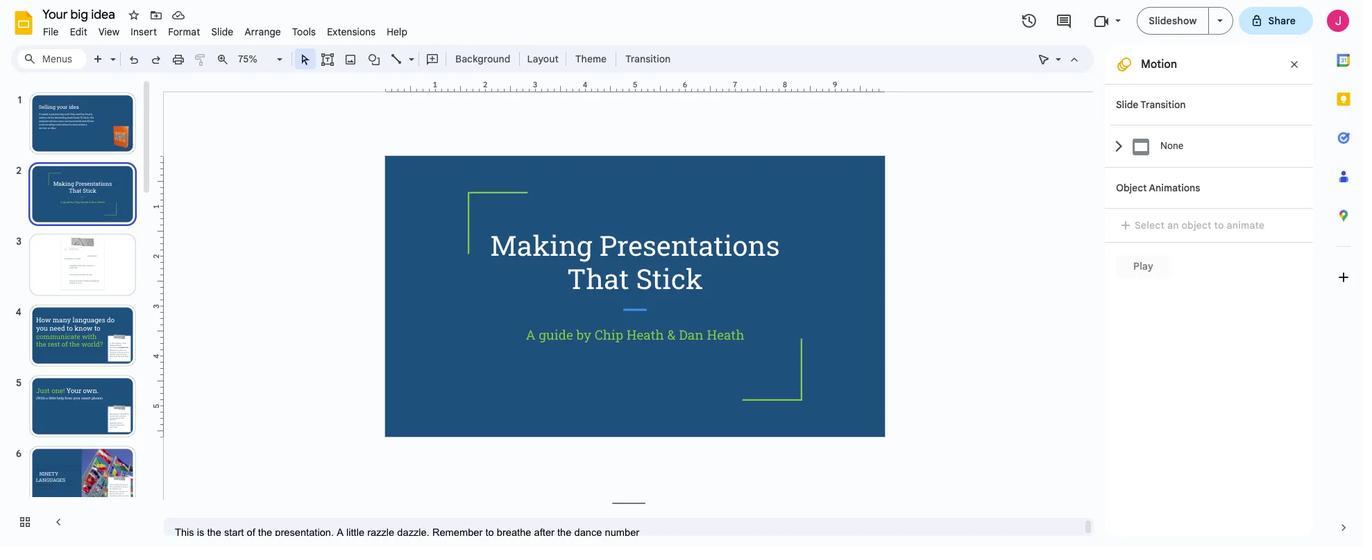 Task type: vqa. For each thing, say whether or not it's contained in the screenshot.
Zoom Text Box
yes



Task type: describe. For each thing, give the bounding box(es) containing it.
slide for slide transition
[[1117, 99, 1139, 111]]

object animations
[[1117, 182, 1201, 194]]

mode and view toolbar
[[1033, 45, 1086, 73]]

slide menu item
[[206, 24, 239, 40]]

view
[[99, 26, 120, 38]]

slide for slide
[[211, 26, 234, 38]]

edit
[[70, 26, 87, 38]]

insert menu item
[[125, 24, 163, 40]]

file
[[43, 26, 59, 38]]

help menu item
[[381, 24, 413, 40]]

play
[[1134, 260, 1154, 273]]

transition inside button
[[626, 53, 671, 65]]

tools
[[292, 26, 316, 38]]

Zoom text field
[[236, 49, 275, 69]]

arrange menu item
[[239, 24, 287, 40]]

Menus field
[[17, 49, 87, 69]]

insert image image
[[343, 49, 359, 69]]

arrange
[[245, 26, 281, 38]]

object
[[1182, 219, 1212, 232]]

Star checkbox
[[124, 6, 144, 25]]

background
[[456, 53, 511, 65]]

object
[[1117, 182, 1148, 194]]

tab list inside menu bar banner
[[1325, 41, 1364, 509]]

slideshow
[[1150, 15, 1198, 27]]

an
[[1168, 219, 1180, 232]]

animations
[[1150, 182, 1201, 194]]

theme button
[[569, 49, 613, 69]]

layout button
[[523, 49, 563, 69]]

menu bar banner
[[0, 0, 1364, 548]]

format menu item
[[163, 24, 206, 40]]

tools menu item
[[287, 24, 322, 40]]

slideshow button
[[1138, 7, 1209, 35]]

navigation inside motion application
[[0, 78, 153, 548]]

file menu item
[[38, 24, 64, 40]]



Task type: locate. For each thing, give the bounding box(es) containing it.
Rename text field
[[38, 6, 123, 22]]

slide
[[211, 26, 234, 38], [1117, 99, 1139, 111]]

select an object to animate button
[[1117, 217, 1274, 234]]

play button
[[1117, 254, 1172, 279]]

0 horizontal spatial transition
[[626, 53, 671, 65]]

menu bar containing file
[[38, 18, 413, 41]]

background button
[[449, 49, 517, 69]]

transition inside motion section
[[1141, 99, 1186, 111]]

transition button
[[620, 49, 677, 69]]

select an object to animate
[[1135, 219, 1265, 232]]

share
[[1269, 15, 1297, 27]]

live pointer settings image
[[1053, 50, 1062, 55]]

animate
[[1227, 219, 1265, 232]]

1 vertical spatial transition
[[1141, 99, 1186, 111]]

edit menu item
[[64, 24, 93, 40]]

help
[[387, 26, 408, 38]]

select
[[1135, 219, 1165, 232]]

1 horizontal spatial slide
[[1117, 99, 1139, 111]]

view menu item
[[93, 24, 125, 40]]

theme
[[576, 53, 607, 65]]

format
[[168, 26, 200, 38]]

0 vertical spatial transition
[[626, 53, 671, 65]]

none tab
[[1111, 125, 1314, 167]]

0 horizontal spatial slide
[[211, 26, 234, 38]]

main toolbar
[[86, 49, 678, 69]]

motion section
[[1106, 45, 1314, 537]]

transition right 'theme'
[[626, 53, 671, 65]]

to
[[1215, 219, 1225, 232]]

extensions menu item
[[322, 24, 381, 40]]

tab list
[[1325, 41, 1364, 509]]

transition
[[626, 53, 671, 65], [1141, 99, 1186, 111]]

0 vertical spatial slide
[[211, 26, 234, 38]]

slide inside motion section
[[1117, 99, 1139, 111]]

menu bar inside menu bar banner
[[38, 18, 413, 41]]

slide transition
[[1117, 99, 1186, 111]]

new slide with layout image
[[107, 50, 116, 55]]

layout
[[527, 53, 559, 65]]

extensions
[[327, 26, 376, 38]]

motion
[[1142, 58, 1178, 72]]

1 vertical spatial slide
[[1117, 99, 1139, 111]]

Zoom field
[[234, 49, 289, 69]]

menu bar
[[38, 18, 413, 41]]

none
[[1161, 140, 1184, 152]]

share button
[[1239, 7, 1314, 35]]

slide inside slide menu item
[[211, 26, 234, 38]]

shape image
[[366, 49, 382, 69]]

motion application
[[0, 0, 1364, 548]]

1 horizontal spatial transition
[[1141, 99, 1186, 111]]

transition down motion
[[1141, 99, 1186, 111]]

insert
[[131, 26, 157, 38]]

presentation options image
[[1218, 19, 1223, 22]]

navigation
[[0, 78, 153, 548]]



